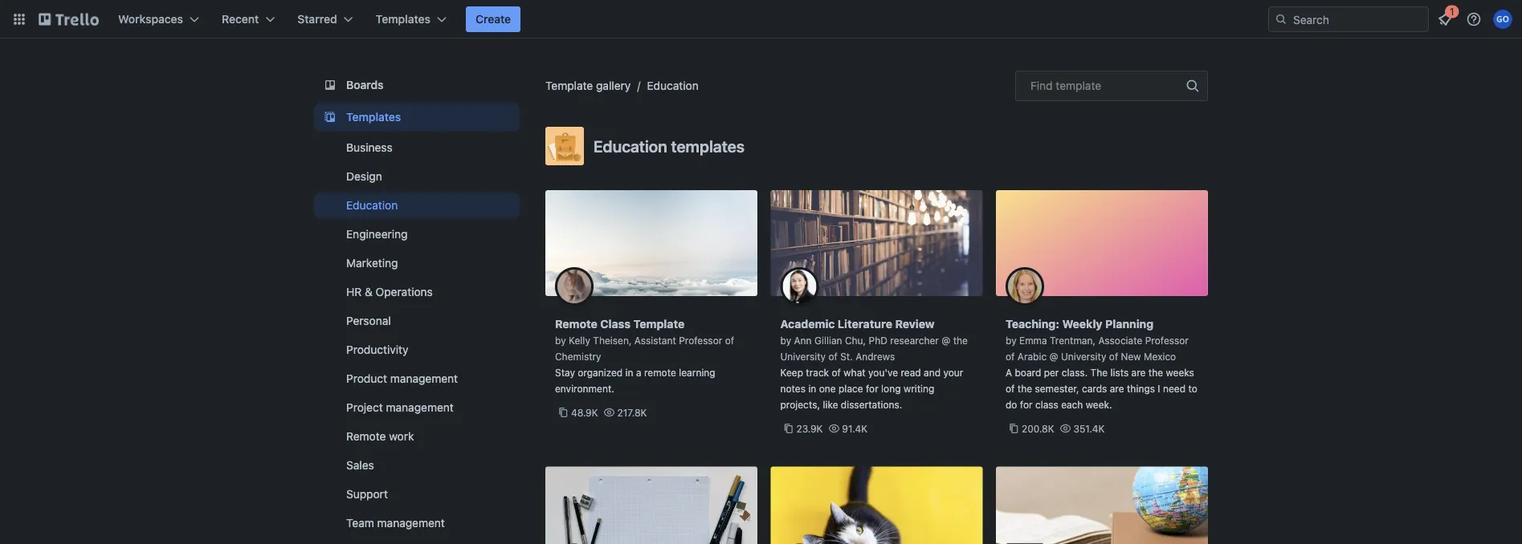 Task type: vqa. For each thing, say whether or not it's contained in the screenshot.
'Project management' LINK on the bottom left
yes



Task type: locate. For each thing, give the bounding box(es) containing it.
0 vertical spatial management
[[390, 372, 458, 386]]

your
[[944, 367, 964, 378]]

board image
[[321, 76, 340, 95]]

education link
[[647, 79, 699, 92], [314, 193, 520, 219]]

management inside project management link
[[386, 401, 454, 415]]

professor up mexico
[[1146, 335, 1189, 346]]

management down support link in the bottom of the page
[[377, 517, 445, 530]]

university inside academic literature review by ann gillian chu, phd researcher @ the university of st. andrews keep track of what you've read and your notes in one place for long writing projects, like dissertations.
[[781, 351, 826, 362]]

remote
[[555, 318, 598, 331], [346, 430, 386, 444]]

the down board
[[1018, 383, 1033, 395]]

university inside teaching: weekly planning by emma trentman, associate professor of arabic @ university of new mexico a board per class. the lists are the weeks of the semester, cards are things i need to do for class each week.
[[1061, 351, 1107, 362]]

template inside remote class template by kelly theisen, assistant professor of chemistry stay organized in a remote learning environment.
[[634, 318, 685, 331]]

search image
[[1275, 13, 1288, 26]]

management for project management
[[386, 401, 454, 415]]

education for education link to the right
[[647, 79, 699, 92]]

education for education templates
[[594, 137, 668, 155]]

chemistry
[[555, 351, 602, 362]]

0 horizontal spatial in
[[626, 367, 634, 378]]

0 vertical spatial @
[[942, 335, 951, 346]]

education link down design link
[[314, 193, 520, 219]]

1 vertical spatial remote
[[346, 430, 386, 444]]

48.9k
[[571, 407, 598, 419]]

class.
[[1062, 367, 1088, 378]]

new
[[1121, 351, 1142, 362]]

i
[[1158, 383, 1161, 395]]

for up dissertations. on the right of the page
[[866, 383, 879, 395]]

the inside academic literature review by ann gillian chu, phd researcher @ the university of st. andrews keep track of what you've read and your notes in one place for long writing projects, like dissertations.
[[954, 335, 968, 346]]

3 by from the left
[[1006, 335, 1017, 346]]

0 vertical spatial for
[[866, 383, 879, 395]]

for
[[866, 383, 879, 395], [1020, 399, 1033, 411]]

learning
[[679, 367, 716, 378]]

management inside "product management" link
[[390, 372, 458, 386]]

of
[[725, 335, 735, 346], [829, 351, 838, 362], [1006, 351, 1015, 362], [1109, 351, 1119, 362], [832, 367, 841, 378], [1006, 383, 1015, 395]]

remote up kelly
[[555, 318, 598, 331]]

0 horizontal spatial education link
[[314, 193, 520, 219]]

2 by from the left
[[781, 335, 792, 346]]

@ inside academic literature review by ann gillian chu, phd researcher @ the university of st. andrews keep track of what you've read and your notes in one place for long writing projects, like dissertations.
[[942, 335, 951, 346]]

templates button
[[366, 6, 456, 32]]

hr & operations
[[346, 286, 433, 299]]

1 horizontal spatial the
[[1018, 383, 1033, 395]]

0 vertical spatial education
[[647, 79, 699, 92]]

lists
[[1111, 367, 1129, 378]]

long
[[882, 383, 901, 395]]

0 vertical spatial are
[[1132, 367, 1146, 378]]

1 professor from the left
[[679, 335, 723, 346]]

the up the your
[[954, 335, 968, 346]]

chu,
[[845, 335, 866, 346]]

1 horizontal spatial @
[[1050, 351, 1059, 362]]

by inside remote class template by kelly theisen, assistant professor of chemistry stay organized in a remote learning environment.
[[555, 335, 566, 346]]

professor
[[679, 335, 723, 346], [1146, 335, 1189, 346]]

0 horizontal spatial @
[[942, 335, 951, 346]]

0 vertical spatial templates
[[376, 12, 431, 26]]

0 horizontal spatial the
[[954, 335, 968, 346]]

are down the lists on the bottom right of page
[[1110, 383, 1125, 395]]

product
[[346, 372, 387, 386]]

find template
[[1031, 79, 1102, 92]]

phd
[[869, 335, 888, 346]]

2 vertical spatial education
[[346, 199, 398, 212]]

education right gallery
[[647, 79, 699, 92]]

1 vertical spatial the
[[1149, 367, 1164, 378]]

productivity link
[[314, 337, 520, 363]]

0 horizontal spatial university
[[781, 351, 826, 362]]

environment.
[[555, 383, 615, 395]]

templates up business
[[346, 110, 401, 124]]

management for product management
[[390, 372, 458, 386]]

like
[[823, 399, 838, 411]]

sales link
[[314, 453, 520, 479]]

templates up boards link
[[376, 12, 431, 26]]

by left ann
[[781, 335, 792, 346]]

are
[[1132, 367, 1146, 378], [1110, 383, 1125, 395]]

per
[[1044, 367, 1059, 378]]

in left one
[[809, 383, 817, 395]]

project management link
[[314, 395, 520, 421]]

1 university from the left
[[781, 351, 826, 362]]

workspaces
[[118, 12, 183, 26]]

business link
[[314, 135, 520, 161]]

template left gallery
[[546, 79, 593, 92]]

0 vertical spatial the
[[954, 335, 968, 346]]

1 vertical spatial management
[[386, 401, 454, 415]]

template
[[1056, 79, 1102, 92]]

university
[[781, 351, 826, 362], [1061, 351, 1107, 362]]

1 by from the left
[[555, 335, 566, 346]]

cards
[[1082, 383, 1108, 395]]

professor for planning
[[1146, 335, 1189, 346]]

trentman,
[[1050, 335, 1096, 346]]

1 vertical spatial template
[[634, 318, 685, 331]]

@ right researcher
[[942, 335, 951, 346]]

by
[[555, 335, 566, 346], [781, 335, 792, 346], [1006, 335, 1017, 346]]

starred button
[[288, 6, 363, 32]]

0 vertical spatial education link
[[647, 79, 699, 92]]

by left kelly
[[555, 335, 566, 346]]

1 horizontal spatial are
[[1132, 367, 1146, 378]]

91.4k
[[842, 423, 868, 435]]

1 vertical spatial education
[[594, 137, 668, 155]]

need
[[1163, 383, 1186, 395]]

217.8k
[[617, 407, 647, 419]]

Find template field
[[1016, 71, 1208, 101]]

marketing
[[346, 257, 398, 270]]

workspaces button
[[108, 6, 209, 32]]

marketing link
[[314, 251, 520, 276]]

0 vertical spatial remote
[[555, 318, 598, 331]]

templates
[[671, 137, 745, 155]]

template up assistant
[[634, 318, 685, 331]]

education down gallery
[[594, 137, 668, 155]]

2 vertical spatial the
[[1018, 383, 1033, 395]]

open information menu image
[[1466, 11, 1482, 27]]

2 vertical spatial management
[[377, 517, 445, 530]]

0 horizontal spatial remote
[[346, 430, 386, 444]]

1 horizontal spatial university
[[1061, 351, 1107, 362]]

Search field
[[1288, 7, 1429, 31]]

remote inside remote class template by kelly theisen, assistant professor of chemistry stay organized in a remote learning environment.
[[555, 318, 598, 331]]

by for academic
[[781, 335, 792, 346]]

@ up per
[[1050, 351, 1059, 362]]

of up the lists on the bottom right of page
[[1109, 351, 1119, 362]]

management down "product management" link
[[386, 401, 454, 415]]

business
[[346, 141, 393, 154]]

emma trentman, associate professor of arabic @ university of new mexico image
[[1006, 268, 1045, 306]]

by inside teaching: weekly planning by emma trentman, associate professor of arabic @ university of new mexico a board per class. the lists are the weeks of the semester, cards are things i need to do for class each week.
[[1006, 335, 1017, 346]]

project management
[[346, 401, 454, 415]]

in inside academic literature review by ann gillian chu, phd researcher @ the university of st. andrews keep track of what you've read and your notes in one place for long writing projects, like dissertations.
[[809, 383, 817, 395]]

templates
[[376, 12, 431, 26], [346, 110, 401, 124]]

organized
[[578, 367, 623, 378]]

emma
[[1020, 335, 1048, 346]]

2 professor from the left
[[1146, 335, 1189, 346]]

1 vertical spatial @
[[1050, 351, 1059, 362]]

0 horizontal spatial professor
[[679, 335, 723, 346]]

0 horizontal spatial for
[[866, 383, 879, 395]]

for inside academic literature review by ann gillian chu, phd researcher @ the university of st. andrews keep track of what you've read and your notes in one place for long writing projects, like dissertations.
[[866, 383, 879, 395]]

0 vertical spatial in
[[626, 367, 634, 378]]

sales
[[346, 459, 374, 472]]

remote class template by kelly theisen, assistant professor of chemistry stay organized in a remote learning environment.
[[555, 318, 735, 395]]

teaching:
[[1006, 318, 1060, 331]]

management
[[390, 372, 458, 386], [386, 401, 454, 415], [377, 517, 445, 530]]

2 horizontal spatial by
[[1006, 335, 1017, 346]]

engineering
[[346, 228, 408, 241]]

professor up learning
[[679, 335, 723, 346]]

by left emma on the bottom
[[1006, 335, 1017, 346]]

back to home image
[[39, 6, 99, 32]]

you've
[[869, 367, 898, 378]]

@
[[942, 335, 951, 346], [1050, 351, 1059, 362]]

of left what
[[832, 367, 841, 378]]

kelly theisen, assistant professor of chemistry image
[[555, 268, 594, 306]]

0 horizontal spatial by
[[555, 335, 566, 346]]

professor inside teaching: weekly planning by emma trentman, associate professor of arabic @ university of new mexico a board per class. the lists are the weeks of the semester, cards are things i need to do for class each week.
[[1146, 335, 1189, 346]]

planning
[[1106, 318, 1154, 331]]

remote down project
[[346, 430, 386, 444]]

are up things
[[1132, 367, 1146, 378]]

1 horizontal spatial for
[[1020, 399, 1033, 411]]

professor inside remote class template by kelly theisen, assistant professor of chemistry stay organized in a remote learning environment.
[[679, 335, 723, 346]]

template gallery
[[546, 79, 631, 92]]

management inside team management link
[[377, 517, 445, 530]]

1 horizontal spatial remote
[[555, 318, 598, 331]]

education link right gallery
[[647, 79, 699, 92]]

and
[[924, 367, 941, 378]]

university up class.
[[1061, 351, 1107, 362]]

assistant
[[635, 335, 676, 346]]

0 horizontal spatial template
[[546, 79, 593, 92]]

1 horizontal spatial professor
[[1146, 335, 1189, 346]]

keep
[[781, 367, 804, 378]]

0 vertical spatial template
[[546, 79, 593, 92]]

for right do
[[1020, 399, 1033, 411]]

of left ann
[[725, 335, 735, 346]]

in left a
[[626, 367, 634, 378]]

1 horizontal spatial in
[[809, 383, 817, 395]]

what
[[844, 367, 866, 378]]

university down ann
[[781, 351, 826, 362]]

by inside academic literature review by ann gillian chu, phd researcher @ the university of st. andrews keep track of what you've read and your notes in one place for long writing projects, like dissertations.
[[781, 335, 792, 346]]

2 university from the left
[[1061, 351, 1107, 362]]

personal
[[346, 315, 391, 328]]

1 horizontal spatial template
[[634, 318, 685, 331]]

weeks
[[1166, 367, 1195, 378]]

the
[[1091, 367, 1108, 378]]

of inside remote class template by kelly theisen, assistant professor of chemistry stay organized in a remote learning environment.
[[725, 335, 735, 346]]

track
[[806, 367, 829, 378]]

management down productivity link
[[390, 372, 458, 386]]

1 vertical spatial in
[[809, 383, 817, 395]]

literature
[[838, 318, 893, 331]]

template gallery link
[[546, 79, 631, 92]]

the up i
[[1149, 367, 1164, 378]]

operations
[[376, 286, 433, 299]]

1 vertical spatial for
[[1020, 399, 1033, 411]]

1 horizontal spatial by
[[781, 335, 792, 346]]

hr & operations link
[[314, 280, 520, 305]]

education up engineering
[[346, 199, 398, 212]]

a
[[636, 367, 642, 378]]

0 horizontal spatial are
[[1110, 383, 1125, 395]]



Task type: describe. For each thing, give the bounding box(es) containing it.
remote work link
[[314, 424, 520, 450]]

one
[[819, 383, 836, 395]]

class
[[1036, 399, 1059, 411]]

notes
[[781, 383, 806, 395]]

gillian
[[815, 335, 843, 346]]

researcher
[[891, 335, 939, 346]]

review
[[895, 318, 935, 331]]

project
[[346, 401, 383, 415]]

writing
[[904, 383, 935, 395]]

class
[[600, 318, 631, 331]]

board
[[1015, 367, 1042, 378]]

semester,
[[1035, 383, 1080, 395]]

andrews
[[856, 351, 895, 362]]

to
[[1189, 383, 1198, 395]]

professor for template
[[679, 335, 723, 346]]

templates link
[[314, 103, 520, 132]]

design link
[[314, 164, 520, 190]]

primary element
[[0, 0, 1523, 39]]

remote for remote work
[[346, 430, 386, 444]]

arabic
[[1018, 351, 1047, 362]]

team
[[346, 517, 374, 530]]

weekly
[[1063, 318, 1103, 331]]

week.
[[1086, 399, 1113, 411]]

gallery
[[596, 79, 631, 92]]

templates inside popup button
[[376, 12, 431, 26]]

1 vertical spatial templates
[[346, 110, 401, 124]]

boards link
[[314, 71, 520, 100]]

read
[[901, 367, 921, 378]]

gary orlando (garyorlando) image
[[1494, 10, 1513, 29]]

starred
[[298, 12, 337, 26]]

things
[[1127, 383, 1155, 395]]

1 notification image
[[1436, 10, 1455, 29]]

@ inside teaching: weekly planning by emma trentman, associate professor of arabic @ university of new mexico a board per class. the lists are the weeks of the semester, cards are things i need to do for class each week.
[[1050, 351, 1059, 362]]

200.8k
[[1022, 423, 1055, 435]]

boards
[[346, 78, 384, 92]]

academic literature review by ann gillian chu, phd researcher @ the university of st. andrews keep track of what you've read and your notes in one place for long writing projects, like dissertations.
[[781, 318, 968, 411]]

ann gillian chu, phd researcher @ the university of st. andrews image
[[781, 268, 819, 306]]

of up a
[[1006, 351, 1015, 362]]

by for remote
[[555, 335, 566, 346]]

create
[[476, 12, 511, 26]]

design
[[346, 170, 382, 183]]

product management
[[346, 372, 458, 386]]

personal link
[[314, 309, 520, 334]]

hr
[[346, 286, 362, 299]]

management for team management
[[377, 517, 445, 530]]

team management link
[[314, 511, 520, 537]]

education inside education link
[[346, 199, 398, 212]]

in inside remote class template by kelly theisen, assistant professor of chemistry stay organized in a remote learning environment.
[[626, 367, 634, 378]]

351.4k
[[1074, 423, 1105, 435]]

1 vertical spatial education link
[[314, 193, 520, 219]]

by for teaching:
[[1006, 335, 1017, 346]]

place
[[839, 383, 863, 395]]

&
[[365, 286, 373, 299]]

of left st.
[[829, 351, 838, 362]]

productivity
[[346, 344, 409, 357]]

associate
[[1099, 335, 1143, 346]]

2 horizontal spatial the
[[1149, 367, 1164, 378]]

of up do
[[1006, 383, 1015, 395]]

dissertations.
[[841, 399, 903, 411]]

theisen,
[[593, 335, 632, 346]]

support link
[[314, 482, 520, 508]]

product management link
[[314, 366, 520, 392]]

for inside teaching: weekly planning by emma trentman, associate professor of arabic @ university of new mexico a board per class. the lists are the weeks of the semester, cards are things i need to do for class each week.
[[1020, 399, 1033, 411]]

each
[[1062, 399, 1083, 411]]

education templates
[[594, 137, 745, 155]]

st.
[[841, 351, 853, 362]]

projects,
[[781, 399, 820, 411]]

template board image
[[321, 108, 340, 127]]

find
[[1031, 79, 1053, 92]]

support
[[346, 488, 388, 501]]

university for teaching:
[[1061, 351, 1107, 362]]

stay
[[555, 367, 575, 378]]

engineering link
[[314, 222, 520, 247]]

1 vertical spatial are
[[1110, 383, 1125, 395]]

23.9k
[[797, 423, 823, 435]]

remote
[[644, 367, 676, 378]]

remote for remote class template by kelly theisen, assistant professor of chemistry stay organized in a remote learning environment.
[[555, 318, 598, 331]]

teaching: weekly planning by emma trentman, associate professor of arabic @ university of new mexico a board per class. the lists are the weeks of the semester, cards are things i need to do for class each week.
[[1006, 318, 1198, 411]]

education icon image
[[546, 127, 584, 166]]

kelly
[[569, 335, 591, 346]]

do
[[1006, 399, 1018, 411]]

recent button
[[212, 6, 285, 32]]

ann
[[794, 335, 812, 346]]

mexico
[[1144, 351, 1177, 362]]

university for academic
[[781, 351, 826, 362]]

remote work
[[346, 430, 414, 444]]

1 horizontal spatial education link
[[647, 79, 699, 92]]

team management
[[346, 517, 445, 530]]



